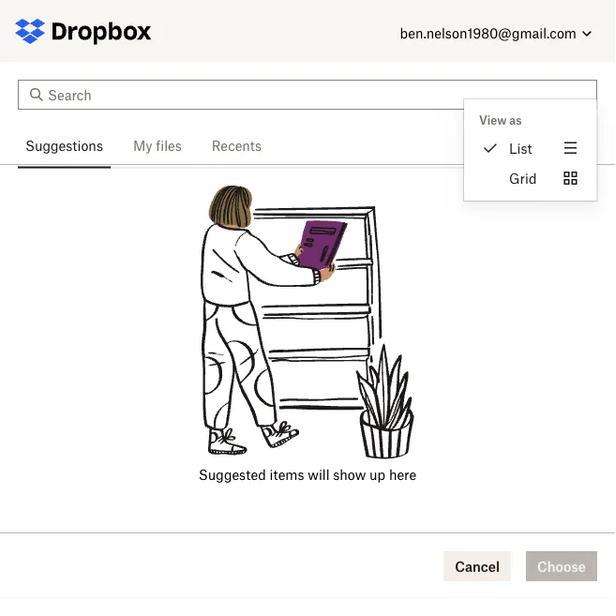 Task type: describe. For each thing, give the bounding box(es) containing it.
will
[[308, 467, 330, 483]]

recents tab
[[204, 123, 269, 168]]

dropbox image
[[53, 21, 152, 45]]

suggestions tab
[[18, 123, 111, 168]]

view as
[[480, 113, 522, 127]]

items
[[270, 467, 305, 483]]

Search text field
[[48, 84, 587, 105]]

files
[[156, 138, 182, 154]]

my files tab
[[126, 123, 189, 168]]

suggested
[[199, 467, 266, 483]]

view
[[480, 113, 507, 127]]

grid radio item
[[465, 163, 597, 193]]



Task type: locate. For each thing, give the bounding box(es) containing it.
suggested items will show up here
[[199, 467, 417, 483]]

here
[[389, 467, 417, 483]]

tab list
[[18, 123, 542, 168]]

my files
[[133, 138, 182, 154]]

show
[[334, 467, 366, 483]]

tab list containing suggestions
[[18, 123, 542, 168]]

suggestions
[[25, 138, 103, 154]]

list
[[510, 140, 533, 156]]

recents
[[212, 138, 262, 154]]

list radio item
[[465, 133, 597, 163]]

as
[[510, 113, 522, 127]]

grid
[[510, 170, 537, 186]]

my
[[133, 138, 153, 154]]

up
[[370, 467, 386, 483]]



Task type: vqa. For each thing, say whether or not it's contained in the screenshot.
Yourself in the button
no



